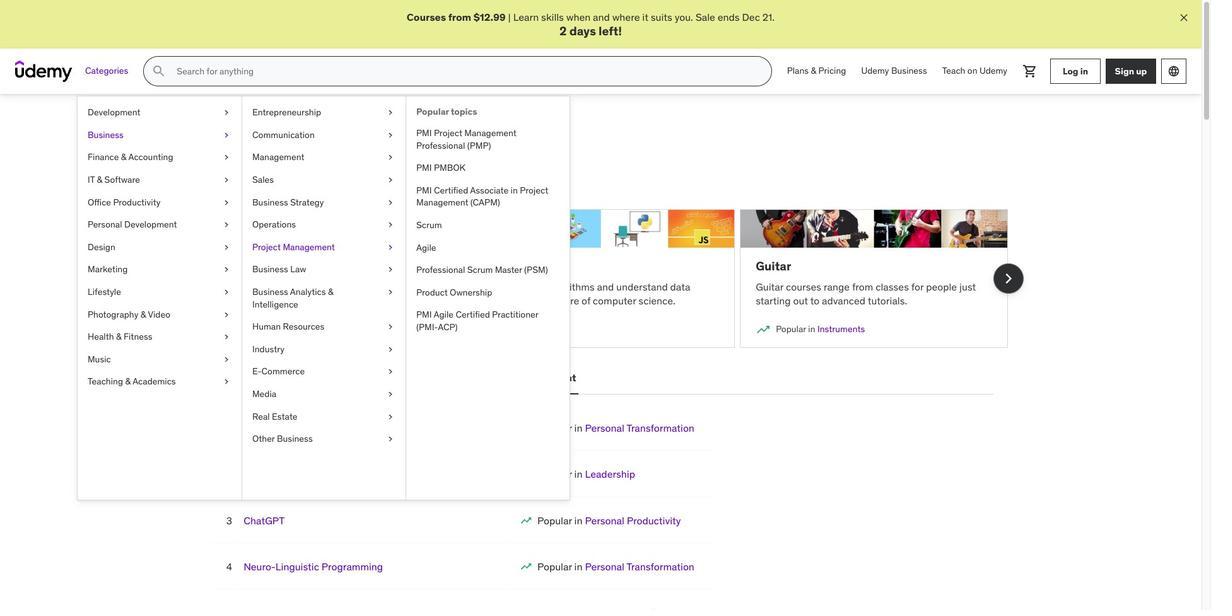 Task type: locate. For each thing, give the bounding box(es) containing it.
(capm)
[[470, 197, 500, 208]]

trending
[[289, 124, 355, 144]]

0 vertical spatial guitar
[[756, 259, 791, 274]]

1 vertical spatial project
[[520, 185, 548, 196]]

office productivity
[[88, 197, 160, 208]]

scrum down the pmi pmbok on the top left of the page
[[416, 219, 442, 231]]

office productivity link
[[78, 191, 242, 214]]

1 vertical spatial skills
[[454, 161, 477, 173]]

and down entrepreneurship
[[257, 124, 286, 144]]

1 vertical spatial personal development
[[467, 372, 576, 384]]

1 vertical spatial personal transformation link
[[585, 561, 694, 573]]

& right the teaching
[[125, 376, 131, 387]]

personal transformation link down the personal productivity link
[[585, 561, 694, 573]]

udemy right the on
[[980, 65, 1007, 77]]

0 horizontal spatial topics
[[358, 124, 403, 144]]

popular in image for popular in personal productivity
[[520, 515, 532, 527]]

pmi project management professional (pmp) link
[[406, 122, 570, 157]]

xsmall image inside management link
[[385, 152, 395, 164]]

2 professional from the top
[[416, 264, 465, 276]]

1 vertical spatial agile
[[434, 309, 454, 321]]

(psm)
[[524, 264, 548, 276]]

learn up 'structures'
[[482, 281, 508, 293]]

xsmall image inside industry 'link'
[[385, 344, 395, 356]]

finance & accounting
[[88, 152, 173, 163]]

software
[[104, 174, 140, 185]]

1 popular in personal transformation from the top
[[537, 422, 694, 435]]

1 vertical spatial learn
[[193, 161, 219, 173]]

in right log
[[1080, 65, 1088, 77]]

in down the popular in personal productivity at the bottom of the page
[[574, 561, 582, 573]]

photography
[[88, 309, 138, 320]]

transformation for second personal transformation link from the bottom
[[626, 422, 694, 435]]

intelligence
[[252, 299, 298, 310]]

3 cell from the top
[[537, 515, 681, 527]]

popular in image for popular in personal transformation
[[520, 561, 532, 573]]

3
[[226, 515, 232, 527]]

0 vertical spatial and
[[593, 11, 610, 23]]

0 vertical spatial productivity
[[113, 197, 160, 208]]

1 vertical spatial analytics
[[299, 324, 335, 335]]

log in link
[[1050, 59, 1101, 84]]

popular for the personal productivity link
[[537, 515, 572, 527]]

of
[[582, 295, 590, 307]]

in inside "pmi certified associate in project management (capm)"
[[511, 185, 518, 196]]

0 vertical spatial popular in image
[[756, 322, 771, 337]]

management up (pmp)
[[464, 127, 516, 139]]

topics up improve
[[358, 124, 403, 144]]

human resources link
[[242, 316, 406, 339]]

2 guitar from the top
[[756, 281, 783, 293]]

2 horizontal spatial from
[[852, 281, 873, 293]]

popular for instruments link
[[776, 324, 806, 335]]

xsmall image for operations
[[385, 219, 395, 231]]

to up 'structures'
[[510, 281, 519, 293]]

1 pmi from the top
[[416, 127, 432, 139]]

0 vertical spatial transformation
[[626, 422, 694, 435]]

2 vertical spatial learn
[[482, 281, 508, 293]]

1 vertical spatial certified
[[456, 309, 490, 321]]

1 vertical spatial productivity
[[627, 515, 681, 527]]

& left video at left
[[140, 309, 146, 320]]

marketing link
[[78, 259, 242, 281]]

& right finance
[[121, 152, 126, 163]]

analytics inside the business analytics & intelligence
[[290, 286, 326, 298]]

commerce
[[261, 366, 305, 377]]

design up marketing at the left of the page
[[88, 241, 115, 253]]

guitar for guitar
[[756, 259, 791, 274]]

popular in image inside carousel element
[[756, 322, 771, 337]]

0 vertical spatial professional
[[416, 140, 465, 151]]

business for business law
[[252, 264, 288, 275]]

0 horizontal spatial popular in image
[[520, 561, 532, 573]]

Search for anything text field
[[174, 61, 756, 82]]

& for fitness
[[116, 331, 121, 343]]

popular and trending topics
[[193, 124, 403, 144]]

udemy right pricing
[[861, 65, 889, 77]]

sale
[[696, 11, 715, 23]]

lifestyle link
[[78, 281, 242, 304]]

udemy business
[[861, 65, 927, 77]]

1 horizontal spatial design
[[360, 372, 393, 384]]

1 horizontal spatial scrum
[[467, 264, 493, 276]]

design
[[88, 241, 115, 253], [360, 372, 393, 384]]

personal down the popular in personal productivity at the bottom of the page
[[585, 561, 624, 573]]

5 cell from the top
[[537, 607, 694, 611]]

music
[[88, 354, 111, 365]]

teach
[[942, 65, 965, 77]]

dec
[[742, 11, 760, 23]]

pmi down popular topics
[[416, 127, 432, 139]]

1 guitar from the top
[[756, 259, 791, 274]]

teaching & academics link
[[78, 371, 242, 394]]

skills up 2
[[541, 11, 564, 23]]

popular in personal transformation for 1st personal transformation link from the bottom of the page
[[537, 561, 694, 573]]

0 vertical spatial scrum
[[416, 219, 442, 231]]

udemy business link
[[854, 56, 935, 87]]

personal transformation link up leadership 'link'
[[585, 422, 694, 435]]

0 vertical spatial from
[[448, 11, 471, 23]]

xsmall image inside the business analytics & intelligence link
[[385, 286, 395, 299]]

2 vertical spatial from
[[234, 295, 255, 307]]

learn right the |
[[513, 11, 539, 23]]

learn for algorithms
[[482, 281, 508, 293]]

topics up pmi project management professional (pmp)
[[451, 106, 477, 117]]

xsmall image inside finance & accounting link
[[221, 152, 231, 164]]

2 horizontal spatial learn
[[513, 11, 539, 23]]

0 vertical spatial design
[[88, 241, 115, 253]]

xsmall image inside lifestyle link
[[221, 286, 231, 299]]

and up computer
[[597, 281, 614, 293]]

& for accounting
[[121, 152, 126, 163]]

pmi up (pmi-
[[416, 309, 432, 321]]

xsmall image inside project management link
[[385, 241, 395, 254]]

from inside "courses from $12.99 | learn skills when and where it suits you. sale ends dec 21. 2 days left!"
[[448, 11, 471, 23]]

popular in image
[[209, 322, 224, 337], [520, 515, 532, 527]]

bestselling
[[211, 372, 265, 384]]

1 horizontal spatial learn
[[482, 281, 508, 293]]

0 vertical spatial skills
[[541, 11, 564, 23]]

learn for popular and trending topics
[[193, 161, 219, 173]]

udemy image
[[15, 61, 73, 82]]

plans & pricing
[[787, 65, 846, 77]]

|
[[508, 11, 511, 23]]

machine learning
[[209, 259, 310, 274]]

1 horizontal spatial personal development
[[467, 372, 576, 384]]

2 popular in personal transformation from the top
[[537, 561, 694, 573]]

suits
[[651, 11, 672, 23]]

0 vertical spatial personal transformation link
[[585, 422, 694, 435]]

guitar
[[756, 259, 791, 274], [756, 281, 783, 293]]

office
[[88, 197, 111, 208]]

pmbok
[[434, 162, 466, 174]]

xsmall image for sales
[[385, 174, 395, 186]]

xsmall image inside 'sales' link
[[385, 174, 395, 186]]

1 horizontal spatial popular in image
[[520, 515, 532, 527]]

xsmall image inside business link
[[221, 129, 231, 142]]

pmi inside the pmi agile certified practitioner (pmi-acp)
[[416, 309, 432, 321]]

1 horizontal spatial skills
[[541, 11, 564, 23]]

personal development for personal development link
[[88, 219, 177, 230]]

1 vertical spatial guitar
[[756, 281, 783, 293]]

project right associate
[[520, 185, 548, 196]]

in up popular in leadership
[[574, 422, 582, 435]]

personal down pmi agile certified practitioner (pmi-acp) link
[[467, 372, 510, 384]]

from
[[448, 11, 471, 23], [852, 281, 873, 293], [234, 295, 255, 307]]

1 vertical spatial popular in image
[[520, 515, 532, 527]]

e-commerce
[[252, 366, 305, 377]]

in for second personal transformation link from the bottom
[[574, 422, 582, 435]]

agile up acp)
[[434, 309, 454, 321]]

1 vertical spatial popular in image
[[520, 561, 532, 573]]

xsmall image inside media link
[[385, 388, 395, 401]]

personal up leadership
[[585, 422, 624, 435]]

accounting
[[128, 152, 173, 163]]

pmi down existing
[[416, 185, 432, 196]]

design button
[[357, 363, 396, 394]]

xsmall image for teaching & academics
[[221, 376, 231, 388]]

media
[[252, 388, 276, 400]]

1 vertical spatial design
[[360, 372, 393, 384]]

skills down (pmp)
[[454, 161, 477, 173]]

analytics down law
[[290, 286, 326, 298]]

4 pmi from the top
[[416, 309, 432, 321]]

personal development
[[88, 219, 177, 230], [467, 372, 576, 384]]

certified inside the pmi agile certified practitioner (pmi-acp)
[[456, 309, 490, 321]]

xsmall image for management
[[385, 152, 395, 164]]

popular topics
[[416, 106, 477, 117]]

xsmall image for it & software
[[221, 174, 231, 186]]

personal productivity link
[[585, 515, 681, 527]]

pmi inside 'pmi pmbok' link
[[416, 162, 432, 174]]

pmi inside "pmi certified associate in project management (capm)"
[[416, 185, 432, 196]]

agile inside the pmi agile certified practitioner (pmi-acp)
[[434, 309, 454, 321]]

in left instruments
[[808, 324, 815, 335]]

management inside "pmi certified associate in project management (capm)"
[[416, 197, 468, 208]]

productivity inside office productivity link
[[113, 197, 160, 208]]

personal development button
[[465, 363, 579, 394]]

courses
[[786, 281, 821, 293]]

xsmall image inside marketing link
[[221, 264, 231, 276]]

from inside use statistical probability to teach computers how to learn from data.
[[234, 295, 255, 307]]

it & software link
[[78, 169, 242, 191]]

xsmall image inside design link
[[221, 241, 231, 254]]

1 vertical spatial professional
[[416, 264, 465, 276]]

from down the statistical
[[234, 295, 255, 307]]

xsmall image inside office productivity link
[[221, 197, 231, 209]]

xsmall image inside health & fitness link
[[221, 331, 231, 344]]

xsmall image for finance & accounting
[[221, 152, 231, 164]]

0 horizontal spatial udemy
[[861, 65, 889, 77]]

xsmall image inside real estate link
[[385, 411, 395, 423]]

0 horizontal spatial from
[[234, 295, 255, 307]]

transformation for 1st personal transformation link from the bottom of the page
[[626, 561, 694, 573]]

learn
[[209, 295, 232, 307]]

xsmall image inside personal development link
[[221, 219, 231, 231]]

industry link
[[242, 339, 406, 361]]

xsmall image inside business law link
[[385, 264, 395, 276]]

xsmall image inside teaching & academics link
[[221, 376, 231, 388]]

0 horizontal spatial popular in image
[[209, 322, 224, 337]]

health
[[88, 331, 114, 343]]

1 horizontal spatial topics
[[451, 106, 477, 117]]

xsmall image inside entrepreneurship link
[[385, 107, 395, 119]]

business inside the business analytics & intelligence
[[252, 286, 288, 298]]

& left teach
[[328, 286, 333, 298]]

xsmall image
[[385, 107, 395, 119], [385, 129, 395, 142], [221, 152, 231, 164], [221, 174, 231, 186], [385, 197, 395, 209], [221, 219, 231, 231], [221, 241, 231, 254], [385, 241, 395, 254], [221, 264, 231, 276], [221, 286, 231, 299], [221, 309, 231, 321], [385, 321, 395, 333], [385, 344, 395, 356], [221, 354, 231, 366], [385, 366, 395, 378], [221, 376, 231, 388], [385, 433, 395, 446]]

management down the pmi pmbok on the top left of the page
[[416, 197, 468, 208]]

finance
[[88, 152, 119, 163]]

other business link
[[242, 428, 406, 451]]

xsmall image inside other business link
[[385, 433, 395, 446]]

carousel element
[[193, 194, 1023, 363]]

in down popular in leadership
[[574, 515, 582, 527]]

1 horizontal spatial popular in image
[[756, 322, 771, 337]]

1 transformation from the top
[[626, 422, 694, 435]]

leadership
[[585, 468, 635, 481]]

2 pmi from the top
[[416, 162, 432, 174]]

close image
[[1178, 11, 1190, 24]]

1 horizontal spatial project
[[434, 127, 462, 139]]

industry
[[252, 344, 284, 355]]

xsmall image inside the business strategy link
[[385, 197, 395, 209]]

0 vertical spatial topics
[[451, 106, 477, 117]]

learn to build algorithms and understand data structures at the core of computer science.
[[482, 281, 690, 307]]

xsmall image inside human resources link
[[385, 321, 395, 333]]

sales
[[252, 174, 274, 185]]

guitar inside the guitar courses range from classes for people just starting out to advanced tutorials.
[[756, 281, 783, 293]]

popular in image
[[756, 322, 771, 337], [520, 561, 532, 573]]

xsmall image inside e-commerce link
[[385, 366, 395, 378]]

business strategy
[[252, 197, 324, 208]]

neuro-
[[244, 561, 275, 573]]

to
[[325, 281, 334, 293], [436, 281, 445, 293], [510, 281, 519, 293], [810, 295, 819, 307]]

2 udemy from the left
[[980, 65, 1007, 77]]

business for business
[[88, 129, 123, 141]]

1 horizontal spatial productivity
[[627, 515, 681, 527]]

xsmall image for entrepreneurship
[[385, 107, 395, 119]]

from left $12.99
[[448, 11, 471, 23]]

just
[[959, 281, 976, 293]]

personal development inside button
[[467, 372, 576, 384]]

& right the data
[[292, 324, 297, 335]]

shopping cart with 0 items image
[[1022, 64, 1038, 79]]

0 vertical spatial project
[[434, 127, 462, 139]]

scrum link
[[406, 214, 570, 237]]

and inside "courses from $12.99 | learn skills when and where it suits you. sale ends dec 21. 2 days left!"
[[593, 11, 610, 23]]

0 horizontal spatial personal development
[[88, 219, 177, 230]]

master
[[495, 264, 522, 276]]

0 vertical spatial learn
[[513, 11, 539, 23]]

in for data & analytics 'link'
[[262, 324, 269, 335]]

1 professional from the top
[[416, 140, 465, 151]]

in right associate
[[511, 185, 518, 196]]

learn inside 'learn to build algorithms and understand data structures at the core of computer science.'
[[482, 281, 508, 293]]

coach
[[263, 422, 292, 435]]

agile up how
[[416, 242, 436, 253]]

project inside "pmi certified associate in project management (capm)"
[[520, 185, 548, 196]]

structures
[[482, 295, 528, 307]]

xsmall image inside photography & video link
[[221, 309, 231, 321]]

in left the data
[[262, 324, 269, 335]]

xsmall image inside it & software link
[[221, 174, 231, 186]]

design down industry 'link'
[[360, 372, 393, 384]]

improve
[[356, 161, 392, 173]]

2 horizontal spatial project
[[520, 185, 548, 196]]

xsmall image inside "music" link
[[221, 354, 231, 366]]

guitar for guitar courses range from classes for people just starting out to advanced tutorials.
[[756, 281, 783, 293]]

ownership
[[450, 287, 492, 298]]

xsmall image
[[221, 107, 231, 119], [221, 129, 231, 142], [385, 152, 395, 164], [385, 174, 395, 186], [221, 197, 231, 209], [385, 219, 395, 231], [385, 264, 395, 276], [385, 286, 395, 299], [221, 331, 231, 344], [385, 388, 395, 401], [385, 411, 395, 423]]

personal for third cell
[[585, 515, 624, 527]]

2 vertical spatial and
[[597, 281, 614, 293]]

popular in personal transformation up leadership
[[537, 422, 694, 435]]

1 horizontal spatial udemy
[[980, 65, 1007, 77]]

& right it in the top left of the page
[[97, 174, 102, 185]]

communication link
[[242, 124, 406, 147]]

management inside pmi project management professional (pmp)
[[464, 127, 516, 139]]

xsmall image for media
[[385, 388, 395, 401]]

0 vertical spatial personal development
[[88, 219, 177, 230]]

0 vertical spatial popular in personal transformation
[[537, 422, 694, 435]]

0 horizontal spatial productivity
[[113, 197, 160, 208]]

certified down the pmbok
[[434, 185, 468, 196]]

0 vertical spatial analytics
[[290, 286, 326, 298]]

1 vertical spatial from
[[852, 281, 873, 293]]

& for pricing
[[811, 65, 816, 77]]

in for leadership 'link'
[[574, 468, 582, 481]]

personal for 4th cell
[[585, 561, 624, 573]]

1 vertical spatial scrum
[[467, 264, 493, 276]]

xsmall image inside the operations link
[[385, 219, 395, 231]]

skills
[[541, 11, 564, 23], [454, 161, 477, 173]]

certified down ownership
[[456, 309, 490, 321]]

4
[[226, 561, 232, 573]]

leadership link
[[585, 468, 635, 481]]

0 horizontal spatial learn
[[193, 161, 219, 173]]

0 horizontal spatial skills
[[454, 161, 477, 173]]

professional up how
[[416, 264, 465, 276]]

& right plans
[[811, 65, 816, 77]]

0 horizontal spatial project
[[252, 241, 281, 253]]

photography & video link
[[78, 304, 242, 326]]

marketing
[[88, 264, 128, 275]]

teach on udemy
[[942, 65, 1007, 77]]

project up machine learning
[[252, 241, 281, 253]]

to right out
[[810, 295, 819, 307]]

0 vertical spatial popular in image
[[209, 322, 224, 337]]

& right health
[[116, 331, 121, 343]]

bestselling button
[[208, 363, 268, 394]]

professional up existing
[[416, 140, 465, 151]]

personal transformation link
[[585, 422, 694, 435], [585, 561, 694, 573]]

ends
[[718, 11, 740, 23]]

design inside button
[[360, 372, 393, 384]]

pmi for pmi project management professional (pmp)
[[416, 127, 432, 139]]

xsmall image for project management
[[385, 241, 395, 254]]

xsmall image for real estate
[[385, 411, 395, 423]]

personal for first cell from the top of the page
[[585, 422, 624, 435]]

0 horizontal spatial design
[[88, 241, 115, 253]]

xsmall image for business analytics & intelligence
[[385, 286, 395, 299]]

from up advanced
[[852, 281, 873, 293]]

cell
[[537, 422, 694, 435], [537, 468, 635, 481], [537, 515, 681, 527], [537, 561, 694, 573], [537, 607, 694, 611]]

learn left 'something'
[[193, 161, 219, 173]]

project down popular topics
[[434, 127, 462, 139]]

agile link
[[406, 237, 570, 259]]

1 horizontal spatial from
[[448, 11, 471, 23]]

personal down leadership
[[585, 515, 624, 527]]

in left leadership
[[574, 468, 582, 481]]

popular in personal transformation down the popular in personal productivity at the bottom of the page
[[537, 561, 694, 573]]

scrum down agile link
[[467, 264, 493, 276]]

it
[[642, 11, 648, 23]]

academics
[[133, 376, 176, 387]]

in
[[1080, 65, 1088, 77], [511, 185, 518, 196], [262, 324, 269, 335], [808, 324, 815, 335], [574, 422, 582, 435], [574, 468, 582, 481], [574, 515, 582, 527], [574, 561, 582, 573]]

1 vertical spatial transformation
[[626, 561, 694, 573]]

and up left!
[[593, 11, 610, 23]]

1 vertical spatial popular in personal transformation
[[537, 561, 694, 573]]

analytics up industry 'link'
[[299, 324, 335, 335]]

0 vertical spatial certified
[[434, 185, 468, 196]]

2 personal transformation link from the top
[[585, 561, 694, 573]]

xsmall image for marketing
[[221, 264, 231, 276]]

lifestyle
[[88, 286, 121, 298]]

xsmall image inside communication 'link'
[[385, 129, 395, 142]]

pmi inside pmi project management professional (pmp)
[[416, 127, 432, 139]]

xsmall image for other business
[[385, 433, 395, 446]]

3 pmi from the top
[[416, 185, 432, 196]]

project management element
[[406, 97, 570, 500]]

pmi right the your on the top
[[416, 162, 432, 174]]

xsmall image for communication
[[385, 129, 395, 142]]

2 transformation from the top
[[626, 561, 694, 573]]

xsmall image inside development link
[[221, 107, 231, 119]]



Task type: vqa. For each thing, say whether or not it's contained in the screenshot.
the rightmost this
no



Task type: describe. For each thing, give the bounding box(es) containing it.
plans
[[787, 65, 809, 77]]

xsmall image for personal development
[[221, 219, 231, 231]]

personal development link
[[78, 214, 242, 236]]

2 cell from the top
[[537, 468, 635, 481]]

pmi project management professional (pmp)
[[416, 127, 516, 151]]

left!
[[599, 24, 622, 39]]

1 vertical spatial and
[[257, 124, 286, 144]]

1 udemy from the left
[[861, 65, 889, 77]]

popular in image for popular in instruments
[[756, 322, 771, 337]]

associate
[[470, 185, 509, 196]]

management link
[[242, 147, 406, 169]]

in for instruments link
[[808, 324, 815, 335]]

from inside the guitar courses range from classes for people just starting out to advanced tutorials.
[[852, 281, 873, 293]]

product ownership
[[416, 287, 492, 298]]

to inside 'learn to build algorithms and understand data structures at the core of computer science.'
[[510, 281, 519, 293]]

advanced
[[822, 295, 865, 307]]

pmi agile certified practitioner (pmi-acp) link
[[406, 304, 570, 339]]

new
[[324, 161, 342, 173]]

out
[[793, 295, 808, 307]]

learn something completely new or improve your existing skills
[[193, 161, 477, 173]]

people
[[926, 281, 957, 293]]

guitar courses range from classes for people just starting out to advanced tutorials.
[[756, 281, 976, 307]]

topics inside project management element
[[451, 106, 477, 117]]

data
[[670, 281, 690, 293]]

popular in image for popular in data & analytics
[[209, 322, 224, 337]]

pmi for pmi certified associate in project management (capm)
[[416, 185, 432, 196]]

2
[[560, 24, 567, 39]]

machine
[[209, 259, 258, 274]]

xsmall image for human resources
[[385, 321, 395, 333]]

submit search image
[[152, 64, 167, 79]]

training
[[294, 422, 329, 435]]

xsmall image for health & fitness
[[221, 331, 231, 344]]

& inside the business analytics & intelligence
[[328, 286, 333, 298]]

music link
[[78, 349, 242, 371]]

personal inside button
[[467, 372, 510, 384]]

completely
[[272, 161, 321, 173]]

choose a language image
[[1168, 65, 1180, 78]]

popular in personal transformation for second personal transformation link from the bottom
[[537, 422, 694, 435]]

the
[[542, 295, 557, 307]]

e-commerce link
[[242, 361, 406, 383]]

& for video
[[140, 309, 146, 320]]

entrepreneurship
[[252, 107, 321, 118]]

pricing
[[818, 65, 846, 77]]

project management
[[252, 241, 335, 253]]

& for software
[[97, 174, 102, 185]]

popular in instruments
[[776, 324, 865, 335]]

professional inside professional scrum master (psm) link
[[416, 264, 465, 276]]

real estate
[[252, 411, 297, 422]]

business for business analytics & intelligence
[[252, 286, 288, 298]]

personal development for 'personal development' button
[[467, 372, 576, 384]]

to inside the guitar courses range from classes for people just starting out to advanced tutorials.
[[810, 295, 819, 307]]

pmi for pmi agile certified practitioner (pmi-acp)
[[416, 309, 432, 321]]

design for design link
[[88, 241, 115, 253]]

business law link
[[242, 259, 406, 281]]

popular for data & analytics 'link'
[[229, 324, 259, 335]]

fitness
[[124, 331, 152, 343]]

business for business strategy
[[252, 197, 288, 208]]

real
[[252, 411, 270, 422]]

it & software
[[88, 174, 140, 185]]

classes
[[876, 281, 909, 293]]

next image
[[998, 269, 1018, 289]]

personal down office
[[88, 219, 122, 230]]

neuro-linguistic programming link
[[244, 561, 383, 573]]

build
[[522, 281, 544, 293]]

data & analytics link
[[271, 324, 335, 335]]

xsmall image for design
[[221, 241, 231, 254]]

learn inside "courses from $12.99 | learn skills when and where it suits you. sale ends dec 21. 2 days left!"
[[513, 11, 539, 23]]

1 cell from the top
[[537, 422, 694, 435]]

learning
[[260, 259, 310, 274]]

and inside 'learn to build algorithms and understand data structures at the core of computer science.'
[[597, 281, 614, 293]]

project inside pmi project management professional (pmp)
[[434, 127, 462, 139]]

2 vertical spatial project
[[252, 241, 281, 253]]

chatgpt
[[244, 515, 285, 527]]

professional inside pmi project management professional (pmp)
[[416, 140, 465, 151]]

pmi for pmi pmbok
[[416, 162, 432, 174]]

popular for leadership 'link'
[[537, 468, 572, 481]]

to left teach
[[325, 281, 334, 293]]

computer
[[593, 295, 636, 307]]

science.
[[639, 295, 675, 307]]

tutorials.
[[868, 295, 907, 307]]

development link
[[78, 102, 242, 124]]

in for the personal productivity link
[[574, 515, 582, 527]]

operations
[[252, 219, 296, 230]]

pmi pmbok link
[[406, 157, 570, 180]]

popular in leadership
[[537, 468, 635, 481]]

practitioner
[[492, 309, 538, 321]]

$12.99
[[473, 11, 506, 23]]

linguistic
[[275, 561, 319, 573]]

xsmall image for office productivity
[[221, 197, 231, 209]]

xsmall image for industry
[[385, 344, 395, 356]]

probability
[[275, 281, 323, 293]]

xsmall image for business law
[[385, 264, 395, 276]]

estate
[[272, 411, 297, 422]]

teach
[[336, 281, 362, 293]]

product ownership link
[[406, 282, 570, 304]]

analytics inside carousel element
[[299, 324, 335, 335]]

operations link
[[242, 214, 406, 236]]

0 horizontal spatial scrum
[[416, 219, 442, 231]]

4 cell from the top
[[537, 561, 694, 573]]

teaching
[[88, 376, 123, 387]]

business analytics & intelligence link
[[242, 281, 406, 316]]

use statistical probability to teach computers how to learn from data.
[[209, 281, 445, 307]]

acp)
[[438, 322, 458, 333]]

& inside carousel element
[[292, 324, 297, 335]]

xsmall image for photography & video
[[221, 309, 231, 321]]

skills inside "courses from $12.99 | learn skills when and where it suits you. sale ends dec 21. 2 days left!"
[[541, 11, 564, 23]]

professional scrum master (psm) link
[[406, 259, 570, 282]]

courses
[[407, 11, 446, 23]]

1 personal transformation link from the top
[[585, 422, 694, 435]]

to right how
[[436, 281, 445, 293]]

algorithms
[[546, 281, 595, 293]]

xsmall image for music
[[221, 354, 231, 366]]

popular for 1st personal transformation link from the bottom of the page
[[537, 561, 572, 573]]

days
[[569, 24, 596, 39]]

management down communication
[[252, 152, 304, 163]]

or
[[345, 161, 354, 173]]

health & fitness
[[88, 331, 152, 343]]

1 vertical spatial topics
[[358, 124, 403, 144]]

log
[[1063, 65, 1078, 77]]

xsmall image for lifestyle
[[221, 286, 231, 299]]

you.
[[675, 11, 693, 23]]

design for the design button
[[360, 372, 393, 384]]

popular for second personal transformation link from the bottom
[[537, 422, 572, 435]]

categories
[[85, 65, 128, 77]]

something
[[221, 161, 269, 173]]

& for academics
[[125, 376, 131, 387]]

certified inside "pmi certified associate in project management (capm)"
[[434, 185, 468, 196]]

popular in personal productivity
[[537, 515, 681, 527]]

popular inside project management element
[[416, 106, 449, 117]]

other
[[252, 433, 275, 445]]

instruments link
[[817, 324, 865, 335]]

management up law
[[283, 241, 335, 253]]

in for 1st personal transformation link from the bottom of the page
[[574, 561, 582, 573]]

entrepreneurship link
[[242, 102, 406, 124]]

media link
[[242, 383, 406, 406]]

product
[[416, 287, 448, 298]]

for
[[911, 281, 924, 293]]

xsmall image for business
[[221, 129, 231, 142]]

human
[[252, 321, 281, 332]]

plans & pricing link
[[779, 56, 854, 87]]

xsmall image for e-commerce
[[385, 366, 395, 378]]

pmi agile certified practitioner (pmi-acp)
[[416, 309, 538, 333]]

xsmall image for development
[[221, 107, 231, 119]]

xsmall image for business strategy
[[385, 197, 395, 209]]

0 vertical spatial agile
[[416, 242, 436, 253]]



